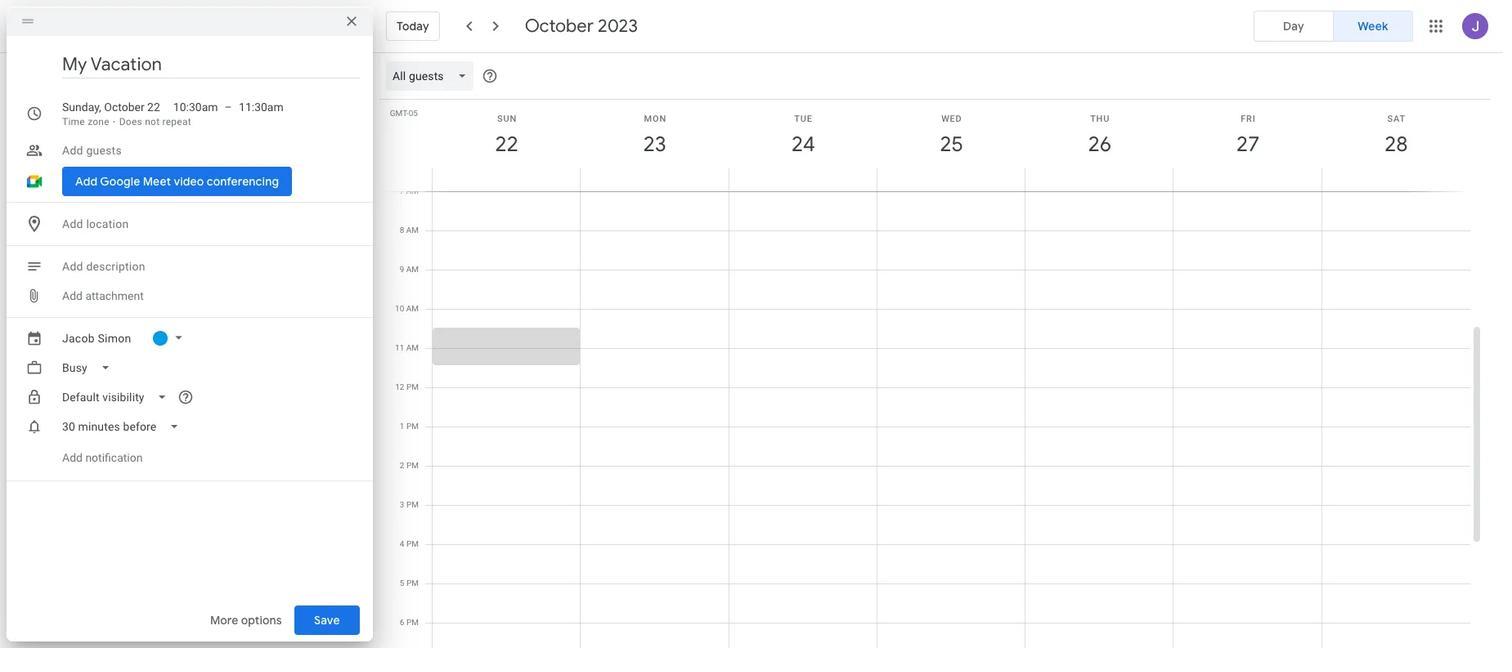Task type: vqa. For each thing, say whether or not it's contained in the screenshot.
S
no



Task type: locate. For each thing, give the bounding box(es) containing it.
friday, october 27 element
[[1230, 126, 1267, 164]]

0 horizontal spatial 22
[[147, 101, 160, 114]]

pm right 1
[[407, 422, 419, 431]]

sat 28
[[1384, 114, 1408, 158]]

add down time
[[62, 144, 83, 157]]

6
[[400, 619, 405, 628]]

october
[[525, 15, 594, 38], [104, 101, 145, 114]]

22 down sun
[[494, 131, 518, 158]]

5 pm
[[400, 579, 419, 588]]

0 horizontal spatial october
[[104, 101, 145, 114]]

thursday, october 26 element
[[1082, 126, 1119, 164]]

22 column header
[[432, 100, 581, 191]]

4 pm from the top
[[407, 501, 419, 510]]

add inside add attachment button
[[62, 290, 83, 303]]

add inside add notification button
[[62, 452, 83, 465]]

am right 7
[[406, 187, 419, 196]]

pm for 5 pm
[[407, 579, 419, 588]]

Add title text field
[[62, 52, 360, 77]]

add left attachment
[[62, 290, 83, 303]]

10:30am
[[173, 101, 218, 114]]

3 pm from the top
[[407, 461, 419, 470]]

05
[[409, 109, 418, 118]]

october up does
[[104, 101, 145, 114]]

add
[[62, 144, 83, 157], [62, 218, 83, 231], [62, 260, 83, 273], [62, 290, 83, 303], [62, 452, 83, 465]]

am right 8 on the top left of page
[[406, 226, 419, 235]]

wednesday, october 25 element
[[933, 126, 971, 164]]

22 up not
[[147, 101, 160, 114]]

fri
[[1241, 114, 1257, 124]]

11:30am
[[239, 101, 284, 114]]

am
[[406, 187, 419, 196], [406, 226, 419, 235], [406, 265, 419, 274], [406, 304, 419, 313], [406, 344, 419, 353]]

5 am from the top
[[406, 344, 419, 353]]

5 pm from the top
[[407, 540, 419, 549]]

2 pm from the top
[[407, 422, 419, 431]]

1 pm from the top
[[407, 383, 419, 392]]

add description button
[[56, 252, 360, 281]]

fri 27
[[1236, 114, 1259, 158]]

october left the 2023
[[525, 15, 594, 38]]

thu 26
[[1088, 114, 1111, 158]]

4 add from the top
[[62, 290, 83, 303]]

Week radio
[[1334, 11, 1414, 42]]

description
[[86, 260, 145, 273]]

22
[[147, 101, 160, 114], [494, 131, 518, 158]]

1 horizontal spatial 22
[[494, 131, 518, 158]]

add for add guests
[[62, 144, 83, 157]]

25 column header
[[877, 100, 1026, 191]]

None field
[[386, 61, 480, 91], [56, 353, 123, 383], [56, 383, 181, 412], [56, 412, 193, 442], [386, 61, 480, 91], [56, 353, 123, 383], [56, 383, 181, 412], [56, 412, 193, 442]]

1 add from the top
[[62, 144, 83, 157]]

pm
[[407, 383, 419, 392], [407, 422, 419, 431], [407, 461, 419, 470], [407, 501, 419, 510], [407, 540, 419, 549], [407, 579, 419, 588], [407, 619, 419, 628]]

pm right 12
[[407, 383, 419, 392]]

7 pm from the top
[[407, 619, 419, 628]]

pm right 4
[[407, 540, 419, 549]]

22 inside 22 column header
[[494, 131, 518, 158]]

guests
[[86, 144, 122, 157]]

simon
[[98, 332, 131, 345]]

27 column header
[[1174, 100, 1323, 191]]

does not repeat
[[119, 116, 191, 128]]

1 horizontal spatial october
[[525, 15, 594, 38]]

1 vertical spatial october
[[104, 101, 145, 114]]

3 am from the top
[[406, 265, 419, 274]]

gmt-
[[390, 109, 409, 118]]

9 am
[[400, 265, 419, 274]]

am right the 10
[[406, 304, 419, 313]]

sun 22
[[494, 114, 518, 158]]

wed 25
[[939, 114, 963, 158]]

10:30am – 11:30am
[[173, 101, 284, 114]]

6 pm from the top
[[407, 579, 419, 588]]

pm right 6
[[407, 619, 419, 628]]

23 column header
[[580, 100, 730, 191]]

add location
[[62, 218, 129, 231]]

2 am from the top
[[406, 226, 419, 235]]

am for 7 am
[[406, 187, 419, 196]]

4 am from the top
[[406, 304, 419, 313]]

1 am from the top
[[406, 187, 419, 196]]

add for add attachment
[[62, 290, 83, 303]]

add inside add location dropdown button
[[62, 218, 83, 231]]

tue 24
[[791, 114, 814, 158]]

add up add attachment button
[[62, 260, 83, 273]]

option group
[[1254, 11, 1414, 42]]

sunday,
[[62, 101, 101, 114]]

grid
[[380, 53, 1484, 649]]

4 pm
[[400, 540, 419, 549]]

pm right 3
[[407, 501, 419, 510]]

add inside add guests dropdown button
[[62, 144, 83, 157]]

1 vertical spatial 22
[[494, 131, 518, 158]]

add for add description
[[62, 260, 83, 273]]

am right 9
[[406, 265, 419, 274]]

pm for 2 pm
[[407, 461, 419, 470]]

3 add from the top
[[62, 260, 83, 273]]

am right 11
[[406, 344, 419, 353]]

add attachment button
[[56, 281, 150, 311]]

23
[[643, 131, 666, 158]]

add left notification
[[62, 452, 83, 465]]

add guests
[[62, 144, 122, 157]]

2 add from the top
[[62, 218, 83, 231]]

add for add notification
[[62, 452, 83, 465]]

10
[[395, 304, 404, 313]]

5 add from the top
[[62, 452, 83, 465]]

11 am
[[395, 344, 419, 353]]

9
[[400, 265, 404, 274]]

pm right 5
[[407, 579, 419, 588]]

add inside the add description dropdown button
[[62, 260, 83, 273]]

add location button
[[56, 209, 360, 239]]

0 vertical spatial october
[[525, 15, 594, 38]]

pm right 2
[[407, 461, 419, 470]]

add left location at top
[[62, 218, 83, 231]]



Task type: describe. For each thing, give the bounding box(es) containing it.
option group containing day
[[1254, 11, 1414, 42]]

8
[[400, 226, 404, 235]]

am for 8 am
[[406, 226, 419, 235]]

pm for 4 pm
[[407, 540, 419, 549]]

add for add location
[[62, 218, 83, 231]]

1
[[400, 422, 405, 431]]

week
[[1359, 19, 1389, 34]]

am for 9 am
[[406, 265, 419, 274]]

11
[[395, 344, 404, 353]]

26 column header
[[1025, 100, 1175, 191]]

2 pm
[[400, 461, 419, 470]]

7
[[400, 187, 404, 196]]

zone
[[88, 116, 110, 128]]

2
[[400, 461, 405, 470]]

4
[[400, 540, 405, 549]]

–
[[225, 101, 232, 114]]

3
[[400, 501, 405, 510]]

repeat
[[162, 116, 191, 128]]

12
[[395, 383, 405, 392]]

add description
[[62, 260, 145, 273]]

7 am
[[400, 187, 419, 196]]

day
[[1284, 19, 1305, 34]]

27
[[1236, 131, 1259, 158]]

mon
[[644, 114, 667, 124]]

28
[[1384, 131, 1408, 158]]

october 2023
[[525, 15, 638, 38]]

24
[[791, 131, 814, 158]]

1 pm
[[400, 422, 419, 431]]

today button
[[386, 7, 440, 46]]

thu
[[1091, 114, 1111, 124]]

sunday, october 22
[[62, 101, 160, 114]]

24 column header
[[729, 100, 878, 191]]

5
[[400, 579, 405, 588]]

today
[[397, 19, 429, 34]]

add attachment
[[62, 290, 144, 303]]

monday, october 23 element
[[637, 126, 674, 164]]

Day radio
[[1254, 11, 1335, 42]]

10 am
[[395, 304, 419, 313]]

gmt-05
[[390, 109, 418, 118]]

tue
[[795, 114, 813, 124]]

jacob
[[62, 332, 95, 345]]

0 vertical spatial 22
[[147, 101, 160, 114]]

does
[[119, 116, 142, 128]]

tuesday, october 24 element
[[785, 126, 823, 164]]

notification
[[85, 452, 143, 465]]

jacob simon
[[62, 332, 131, 345]]

sun
[[498, 114, 517, 124]]

pm for 3 pm
[[407, 501, 419, 510]]

2023
[[598, 15, 638, 38]]

am for 11 am
[[406, 344, 419, 353]]

to element
[[225, 99, 232, 115]]

pm for 1 pm
[[407, 422, 419, 431]]

location
[[86, 218, 129, 231]]

25
[[939, 131, 963, 158]]

attachment
[[85, 290, 144, 303]]

sunday, october 22 element
[[488, 126, 526, 164]]

26
[[1088, 131, 1111, 158]]

not
[[145, 116, 160, 128]]

am for 10 am
[[406, 304, 419, 313]]

8 am
[[400, 226, 419, 235]]

6 pm
[[400, 619, 419, 628]]

mon 23
[[643, 114, 667, 158]]

saturday, october 28 element
[[1378, 126, 1416, 164]]

time
[[62, 116, 85, 128]]

pm for 12 pm
[[407, 383, 419, 392]]

3 pm
[[400, 501, 419, 510]]

pm for 6 pm
[[407, 619, 419, 628]]

sat
[[1388, 114, 1406, 124]]

add notification button
[[56, 439, 149, 478]]

add guests button
[[56, 136, 360, 165]]

wed
[[942, 114, 963, 124]]

28 column header
[[1322, 100, 1471, 191]]

grid containing 22
[[380, 53, 1484, 649]]

add notification
[[62, 452, 143, 465]]

12 pm
[[395, 383, 419, 392]]

time zone
[[62, 116, 110, 128]]



